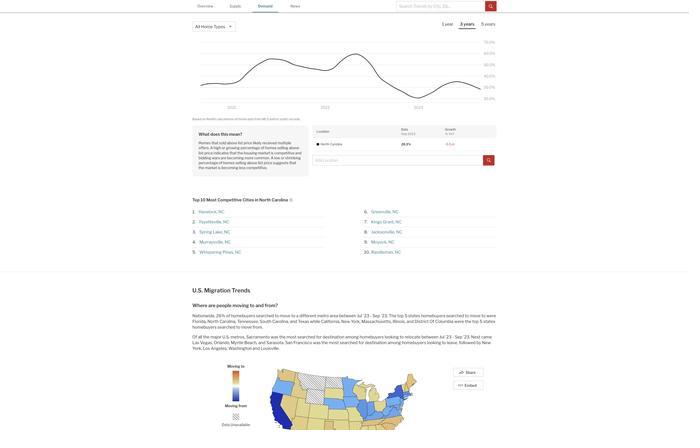 Task type: locate. For each thing, give the bounding box(es) containing it.
0 vertical spatial jul
[[357, 314, 362, 318]]

u.s. up the orlando,
[[223, 335, 230, 340]]

1 vertical spatial new
[[482, 340, 491, 345]]

most up san
[[287, 335, 297, 340]]

kings grant, nc link
[[369, 220, 402, 225]]

top up illinois,
[[397, 314, 404, 318]]

north inside nationwide, 26% of homebuyers searched to move to a different metro area between jul '23 - sep '23. the top 5 states homebuyers searched to move to were florida, north carolina, tennessee, south carolina, and texas  while california, new york, massachusetts, illinois, and district of columbia were the top 5 states homebuyers searched to move from.
[[208, 319, 219, 324]]

the up san
[[279, 335, 286, 340]]

2 carolina, from the left
[[272, 319, 289, 324]]

0 vertical spatial homes
[[265, 146, 277, 150]]

5 inside button
[[482, 22, 484, 27]]

data for data sep 2023
[[401, 128, 408, 131]]

of
[[235, 117, 238, 121], [261, 146, 264, 150], [219, 161, 222, 165], [226, 314, 230, 318]]

sep up massachusetts, at bottom
[[373, 314, 380, 318]]

florida,
[[192, 319, 207, 324]]

states up district
[[408, 314, 421, 318]]

what
[[199, 132, 210, 137]]

0 vertical spatial is
[[271, 151, 274, 155]]

0 horizontal spatial looking
[[385, 335, 399, 340]]

randleman, nc link
[[371, 250, 401, 255]]

nc for murraysville, nc
[[225, 240, 231, 245]]

0 horizontal spatial or
[[222, 146, 225, 150]]

randleman, nc
[[371, 250, 401, 255]]

move up next on the right
[[470, 314, 481, 318]]

of inside nationwide, 26% of homebuyers searched to move to a different metro area between jul '23 - sep '23. the top 5 states homebuyers searched to move to were florida, north carolina, tennessee, south carolina, and texas  while california, new york, massachusetts, illinois, and district of columbia were the top 5 states homebuyers searched to move from.
[[430, 319, 435, 324]]

'23 up massachusetts, at bottom
[[363, 314, 369, 318]]

searched
[[256, 314, 274, 318], [447, 314, 464, 318], [218, 325, 236, 330], [298, 335, 316, 340], [340, 340, 358, 345]]

0 vertical spatial are
[[221, 156, 226, 160]]

and right illinois,
[[407, 319, 414, 324]]

- for -1.6 pt
[[298, 4, 300, 8]]

carolina,
[[220, 319, 236, 324], [272, 319, 289, 324]]

0 vertical spatial moving
[[227, 364, 240, 369]]

0 vertical spatial most
[[287, 335, 297, 340]]

list
[[238, 141, 243, 145], [199, 151, 204, 155], [258, 161, 263, 165]]

years inside button
[[485, 22, 496, 27]]

pt inside button
[[305, 4, 309, 8]]

different
[[300, 314, 316, 318]]

pt right 0.28
[[410, 4, 413, 8]]

1 years from the left
[[464, 22, 475, 27]]

new right california,
[[341, 319, 350, 324]]

move down the 'tennessee,' on the left
[[241, 325, 252, 330]]

greenville, nc
[[372, 210, 399, 214]]

people
[[217, 303, 232, 308]]

0 horizontal spatial above
[[227, 141, 237, 145]]

homes down "indicates"
[[223, 161, 235, 165]]

searched up columbia
[[447, 314, 464, 318]]

1 vertical spatial u.s.
[[223, 335, 230, 340]]

'23. inside of all the major u.s. metros, sacramento was the most searched for destination among homebuyers looking to relocate between  jul '23 - sep '23. next came las vegas, orlando, myrtle beach, and sarasota. san francisco was the most searched for destination among homebuyers looking to leave, followed by new york, los angeles, washington and louisville.
[[464, 335, 471, 340]]

states up came
[[484, 319, 496, 324]]

a
[[210, 146, 213, 150], [271, 156, 274, 160]]

0 horizontal spatial jul
[[357, 314, 362, 318]]

or down sold
[[222, 146, 225, 150]]

sacramento
[[246, 335, 270, 340]]

1 vertical spatial market
[[205, 166, 217, 170]]

1 vertical spatial '23.
[[464, 335, 471, 340]]

among down illinois,
[[388, 340, 401, 345]]

2 over- from the left
[[423, 4, 431, 8]]

becoming down growing on the top left
[[227, 156, 244, 160]]

of left home
[[235, 117, 238, 121]]

overview
[[197, 4, 213, 8]]

selling up competitive
[[278, 146, 288, 150]]

1 year button
[[441, 21, 455, 28]]

are down "indicates"
[[221, 156, 226, 160]]

and/or
[[270, 117, 279, 121]]

nc up fayetteville, nc
[[218, 210, 225, 214]]

0 vertical spatial looking
[[385, 335, 399, 340]]

followed
[[459, 340, 476, 345]]

moving from
[[225, 404, 247, 408]]

0 vertical spatial or
[[222, 146, 225, 150]]

1 horizontal spatial 5.5
[[447, 142, 451, 146]]

the
[[237, 151, 243, 155], [199, 166, 204, 170], [465, 319, 472, 324], [203, 335, 210, 340], [279, 335, 286, 340], [322, 340, 328, 345]]

0 vertical spatial selling
[[278, 146, 288, 150]]

1 vertical spatial for
[[359, 340, 364, 345]]

york, down las on the left
[[192, 346, 202, 351]]

selling up less at the left top of page
[[236, 161, 246, 165]]

'23. up followed
[[464, 335, 471, 340]]

among
[[346, 335, 359, 340], [388, 340, 401, 345]]

does
[[210, 132, 220, 137]]

major
[[211, 335, 222, 340]]

pt up home in the left of the page
[[205, 4, 208, 8]]

-5.5 pt
[[445, 142, 455, 146]]

top 10 most competitive cities in north carolina
[[192, 198, 288, 203]]

data inside data sep 2023
[[401, 128, 408, 131]]

list down common.
[[258, 161, 263, 165]]

years right 3
[[464, 22, 475, 27]]

nc right jacksonville, on the bottom
[[396, 230, 403, 235]]

a left 'high'
[[210, 146, 213, 150]]

0 horizontal spatial sep
[[373, 314, 380, 318]]

0 horizontal spatial were
[[455, 319, 464, 324]]

- for -5.5 pt year-over-year
[[197, 4, 198, 8]]

5.5 for -5.5 pt year-over-year
[[198, 4, 204, 8]]

by
[[477, 340, 481, 345]]

carolina, down 26%
[[220, 319, 236, 324]]

and down sacramento
[[258, 340, 266, 345]]

was
[[271, 335, 279, 340], [313, 340, 321, 345]]

market up common.
[[258, 151, 270, 155]]

0 horizontal spatial north
[[208, 319, 219, 324]]

most
[[287, 335, 297, 340], [329, 340, 339, 345]]

jul down columbia
[[440, 335, 445, 340]]

nc up pines,
[[225, 240, 231, 245]]

over- right 0.28
[[423, 4, 431, 8]]

nc down jacksonville, nc
[[389, 240, 395, 245]]

year- right 0.28
[[414, 4, 423, 8]]

were
[[487, 314, 496, 318], [455, 319, 464, 324]]

0 horizontal spatial market
[[205, 166, 217, 170]]

Add Location search field
[[313, 155, 484, 166]]

3 years
[[460, 22, 475, 27]]

1 horizontal spatial were
[[487, 314, 496, 318]]

2 horizontal spatial list
[[258, 161, 263, 165]]

the
[[389, 314, 397, 318]]

1 horizontal spatial years
[[485, 22, 496, 27]]

of inside nationwide, 26% of homebuyers searched to move to a different metro area between jul '23 - sep '23. the top 5 states homebuyers searched to move to were florida, north carolina, tennessee, south carolina, and texas  while california, new york, massachusetts, illinois, and district of columbia were the top 5 states homebuyers searched to move from.
[[226, 314, 230, 318]]

nationwide,
[[192, 314, 215, 318]]

year for -0.28 pt year-over-year
[[431, 4, 439, 8]]

price left likely
[[244, 141, 252, 145]]

above down the more
[[247, 161, 257, 165]]

0.28
[[401, 4, 409, 8]]

on
[[202, 117, 206, 121]]

years inside button
[[464, 22, 475, 27]]

where are people moving to and from?
[[192, 303, 278, 308]]

or
[[222, 146, 225, 150], [281, 156, 285, 160]]

moving down "washington"
[[227, 364, 240, 369]]

becoming left less at the left top of page
[[221, 166, 238, 170]]

0 vertical spatial for
[[316, 335, 322, 340]]

0 vertical spatial 5.5
[[198, 4, 204, 8]]

of left all
[[192, 335, 197, 340]]

percentage up housing
[[241, 146, 260, 150]]

over- for -0.28 pt year-over-year
[[423, 4, 431, 8]]

0 vertical spatial destination
[[323, 335, 345, 340]]

0 vertical spatial states
[[408, 314, 421, 318]]

1 vertical spatial '23
[[446, 335, 452, 340]]

news
[[291, 4, 300, 8]]

1 horizontal spatial most
[[329, 340, 339, 345]]

5.5 up the all
[[198, 4, 204, 8]]

carolina
[[330, 142, 342, 146], [272, 198, 288, 203]]

nc up grant,
[[393, 210, 399, 214]]

market
[[258, 151, 270, 155], [205, 166, 217, 170]]

0 vertical spatial list
[[238, 141, 243, 145]]

from
[[255, 117, 262, 121], [239, 404, 247, 408]]

- inside -1.6 pt button
[[298, 4, 300, 8]]

based on redfin calculations of home data from mls and/or public records.
[[192, 117, 301, 121]]

new inside nationwide, 26% of homebuyers searched to move to a different metro area between jul '23 - sep '23. the top 5 states homebuyers searched to move to were florida, north carolina, tennessee, south carolina, and texas  while california, new york, massachusetts, illinois, and district of columbia were the top 5 states homebuyers searched to move from.
[[341, 319, 350, 324]]

1 horizontal spatial jul
[[440, 335, 445, 340]]

1 horizontal spatial states
[[484, 319, 496, 324]]

pt for -5.5 pt
[[452, 142, 455, 146]]

havelock, nc link
[[196, 210, 225, 214]]

top
[[397, 314, 404, 318], [473, 319, 479, 324]]

new inside of all the major u.s. metros, sacramento was the most searched for destination among homebuyers looking to relocate between  jul '23 - sep '23. next came las vegas, orlando, myrtle beach, and sarasota. san francisco was the most searched for destination among homebuyers looking to leave, followed by new york, los angeles, washington and louisville.
[[482, 340, 491, 345]]

york, left massachusetts, at bottom
[[351, 319, 361, 324]]

1 vertical spatial among
[[388, 340, 401, 345]]

0 horizontal spatial top
[[397, 314, 404, 318]]

1 horizontal spatial carolina,
[[272, 319, 289, 324]]

1 over- from the left
[[217, 4, 226, 8]]

redfin
[[207, 117, 216, 121]]

1 horizontal spatial for
[[359, 340, 364, 345]]

new
[[341, 319, 350, 324], [482, 340, 491, 345]]

havelock, nc
[[199, 210, 225, 214]]

most down california,
[[329, 340, 339, 345]]

is down wars
[[218, 166, 221, 170]]

2 year- from the left
[[414, 4, 423, 8]]

0 vertical spatial '23
[[363, 314, 369, 318]]

-
[[197, 4, 198, 8], [298, 4, 300, 8], [400, 4, 401, 8], [445, 142, 447, 146], [370, 314, 372, 318], [453, 335, 454, 340]]

0 horizontal spatial homes
[[223, 161, 235, 165]]

percentage down bidding
[[199, 161, 218, 165]]

nc up spring lake, nc on the bottom
[[223, 220, 229, 225]]

or down competitive
[[281, 156, 285, 160]]

1 vertical spatial of
[[192, 335, 197, 340]]

1 horizontal spatial new
[[482, 340, 491, 345]]

1 horizontal spatial year
[[431, 4, 439, 8]]

0 vertical spatial that
[[212, 141, 218, 145]]

3 years button
[[459, 21, 476, 29]]

york, inside of all the major u.s. metros, sacramento was the most searched for destination among homebuyers looking to relocate between  jul '23 - sep '23. next came las vegas, orlando, myrtle beach, and sarasota. san francisco was the most searched for destination among homebuyers looking to leave, followed by new york, los angeles, washington and louisville.
[[192, 346, 202, 351]]

columbia
[[436, 319, 454, 324]]

1 horizontal spatial carolina
[[330, 142, 342, 146]]

1 horizontal spatial data
[[401, 128, 408, 131]]

list up growing on the top left
[[238, 141, 243, 145]]

moving up the data unavailable
[[225, 404, 238, 408]]

u.s. up 'where'
[[192, 287, 203, 294]]

data for data unavailable
[[222, 423, 230, 427]]

0 vertical spatial were
[[487, 314, 496, 318]]

among down nationwide, 26% of homebuyers searched to move to a different metro area between jul '23 - sep '23. the top 5 states homebuyers searched to move to were florida, north carolina, tennessee, south carolina, and texas  while california, new york, massachusetts, illinois, and district of columbia were the top 5 states homebuyers searched to move from.
[[346, 335, 359, 340]]

sold
[[219, 141, 226, 145]]

0 horizontal spatial over-
[[217, 4, 226, 8]]

2 vertical spatial that
[[289, 161, 296, 165]]

move left a
[[280, 314, 291, 318]]

'23. left the
[[381, 314, 388, 318]]

from right data
[[255, 117, 262, 121]]

new down came
[[482, 340, 491, 345]]

pt for -1.6 pt
[[305, 4, 309, 8]]

illinois,
[[393, 319, 406, 324]]

1 vertical spatial looking
[[427, 340, 441, 345]]

price down common.
[[264, 161, 272, 165]]

0 horizontal spatial new
[[341, 319, 350, 324]]

1 horizontal spatial '23
[[446, 335, 452, 340]]

data left 'unavailable'
[[222, 423, 230, 427]]

calculations
[[217, 117, 234, 121]]

nc for moyock, nc
[[389, 240, 395, 245]]

common.
[[254, 156, 270, 160]]

carolina, right "south"
[[272, 319, 289, 324]]

0 vertical spatial 5
[[482, 22, 484, 27]]

over- left supply
[[217, 4, 226, 8]]

of
[[430, 319, 435, 324], [192, 335, 197, 340]]

destination down massachusetts, at bottom
[[365, 340, 387, 345]]

likely
[[253, 141, 262, 145]]

1 vertical spatial moving
[[225, 404, 238, 408]]

pt for -5.5 pt year-over-year
[[205, 4, 208, 8]]

pines,
[[223, 250, 234, 255]]

los
[[203, 346, 210, 351]]

lake,
[[213, 230, 223, 235]]

from?
[[265, 303, 278, 308]]

0 horizontal spatial selling
[[236, 161, 246, 165]]

shrinking
[[285, 156, 301, 160]]

0 horizontal spatial 5.5
[[198, 4, 204, 8]]

list down offers.
[[199, 151, 204, 155]]

u.s. inside of all the major u.s. metros, sacramento was the most searched for destination among homebuyers looking to relocate between  jul '23 - sep '23. next came las vegas, orlando, myrtle beach, and sarasota. san francisco was the most searched for destination among homebuyers looking to leave, followed by new york, los angeles, washington and louisville.
[[223, 335, 230, 340]]

0 vertical spatial north
[[259, 198, 271, 203]]

'23
[[363, 314, 369, 318], [446, 335, 452, 340]]

a left low
[[271, 156, 274, 160]]

destination down california,
[[323, 335, 345, 340]]

1 vertical spatial a
[[271, 156, 274, 160]]

1 horizontal spatial market
[[258, 151, 270, 155]]

'23 inside of all the major u.s. metros, sacramento was the most searched for destination among homebuyers looking to relocate between  jul '23 - sep '23. next came las vegas, orlando, myrtle beach, and sarasota. san francisco was the most searched for destination among homebuyers looking to leave, followed by new york, los angeles, washington and louisville.
[[446, 335, 452, 340]]

is down received
[[271, 151, 274, 155]]

1 vertical spatial between
[[422, 335, 439, 340]]

and up shrinking
[[295, 151, 302, 155]]

0 horizontal spatial u.s.
[[192, 287, 203, 294]]

looking down illinois,
[[385, 335, 399, 340]]

from up 'unavailable'
[[239, 404, 247, 408]]

based
[[192, 117, 202, 121]]

'23 up leave,
[[446, 335, 452, 340]]

of down likely
[[261, 146, 264, 150]]

nc for randleman, nc
[[395, 250, 401, 255]]

nc right grant,
[[396, 220, 402, 225]]

murraysville, nc
[[200, 240, 231, 245]]

mean?
[[229, 132, 242, 137]]

1 vertical spatial were
[[455, 319, 464, 324]]

- for -5.5 pt
[[445, 142, 447, 146]]

0 horizontal spatial '23.
[[381, 314, 388, 318]]

homes down received
[[265, 146, 277, 150]]

data up 2023
[[401, 128, 408, 131]]

1 vertical spatial 5.5
[[447, 142, 451, 146]]

searched down 26%
[[218, 325, 236, 330]]

that down shrinking
[[289, 161, 296, 165]]

between
[[339, 314, 356, 318], [422, 335, 439, 340]]

2 vertical spatial 5
[[480, 319, 483, 324]]

2 horizontal spatial year
[[445, 22, 454, 27]]

the up next on the right
[[465, 319, 472, 324]]

district
[[415, 319, 429, 324]]

sarasota.
[[267, 340, 285, 345]]

housing
[[244, 151, 257, 155]]

1 year- from the left
[[209, 4, 217, 8]]

data
[[401, 128, 408, 131], [222, 423, 230, 427]]

5 up illinois,
[[405, 314, 408, 318]]

2 years from the left
[[485, 22, 496, 27]]

1 horizontal spatial north
[[259, 198, 271, 203]]

- inside nationwide, 26% of homebuyers searched to move to a different metro area between jul '23 - sep '23. the top 5 states homebuyers searched to move to were florida, north carolina, tennessee, south carolina, and texas  while california, new york, massachusetts, illinois, and district of columbia were the top 5 states homebuyers searched to move from.
[[370, 314, 372, 318]]

this
[[221, 132, 228, 137]]

between right relocate
[[422, 335, 439, 340]]

1 vertical spatial sep
[[373, 314, 380, 318]]

nc for fayetteville, nc
[[223, 220, 229, 225]]

nc for greenville, nc
[[393, 210, 399, 214]]

Search Trends by City, Zip... search field
[[397, 1, 486, 11]]

jul inside nationwide, 26% of homebuyers searched to move to a different metro area between jul '23 - sep '23. the top 5 states homebuyers searched to move to were florida, north carolina, tennessee, south carolina, and texas  while california, new york, massachusetts, illinois, and district of columbia were the top 5 states homebuyers searched to move from.
[[357, 314, 362, 318]]

1 vertical spatial destination
[[365, 340, 387, 345]]

spring lake, nc link
[[197, 230, 230, 235]]

1 horizontal spatial '23.
[[464, 335, 471, 340]]

submit search image
[[489, 4, 493, 8]]

and down beach,
[[253, 346, 260, 351]]

0 vertical spatial '23.
[[381, 314, 388, 318]]

0 vertical spatial new
[[341, 319, 350, 324]]

0 horizontal spatial most
[[287, 335, 297, 340]]

'23.
[[381, 314, 388, 318], [464, 335, 471, 340]]

of right district
[[430, 319, 435, 324]]

homebuyers down florida,
[[192, 325, 217, 330]]

types
[[214, 24, 225, 29]]

0 vertical spatial carolina
[[330, 142, 342, 146]]

pt right 1.6 at the left
[[305, 4, 309, 8]]

fayetteville,
[[199, 220, 222, 225]]

location
[[317, 130, 329, 134]]

0 vertical spatial from
[[255, 117, 262, 121]]

was up sarasota.
[[271, 335, 279, 340]]

jacksonville,
[[372, 230, 396, 235]]

0 horizontal spatial was
[[271, 335, 279, 340]]

1 vertical spatial carolina
[[272, 198, 288, 203]]

1 horizontal spatial selling
[[278, 146, 288, 150]]

year
[[226, 4, 234, 8], [431, 4, 439, 8], [445, 22, 454, 27]]



Task type: describe. For each thing, give the bounding box(es) containing it.
came
[[482, 335, 492, 340]]

grant,
[[383, 220, 395, 225]]

0 horizontal spatial move
[[241, 325, 252, 330]]

10
[[201, 198, 206, 203]]

kings
[[371, 220, 382, 225]]

years for 3 years
[[464, 22, 475, 27]]

1 horizontal spatial a
[[271, 156, 274, 160]]

metros,
[[231, 335, 246, 340]]

suggests
[[273, 161, 289, 165]]

moyock, nc
[[371, 240, 395, 245]]

beach,
[[244, 340, 258, 345]]

massachusetts,
[[362, 319, 392, 324]]

whispering pines, nc
[[200, 250, 241, 255]]

between inside nationwide, 26% of homebuyers searched to move to a different metro area between jul '23 - sep '23. the top 5 states homebuyers searched to move to were florida, north carolina, tennessee, south carolina, and texas  while california, new york, massachusetts, illinois, and district of columbia were the top 5 states homebuyers searched to move from.
[[339, 314, 356, 318]]

between inside of all the major u.s. metros, sacramento was the most searched for destination among homebuyers looking to relocate between  jul '23 - sep '23. next came las vegas, orlando, myrtle beach, and sarasota. san francisco was the most searched for destination among homebuyers looking to leave, followed by new york, los angeles, washington and louisville.
[[422, 335, 439, 340]]

washington
[[229, 346, 252, 351]]

0 horizontal spatial among
[[346, 335, 359, 340]]

competitive
[[274, 151, 295, 155]]

share button
[[453, 368, 484, 377]]

are inside homes that sold above list price likely received multiple offers. a high or growing percentage of homes selling above list price indicates that the housing market is competitive and bidding wars are becoming more common. a low or shrinking percentage of homes selling above list price suggests that the market is becoming less competitive.
[[221, 156, 226, 160]]

1 horizontal spatial destination
[[365, 340, 387, 345]]

moving
[[233, 303, 249, 308]]

randleman,
[[371, 250, 394, 255]]

jacksonville, nc
[[372, 230, 403, 235]]

moving for moving from
[[225, 404, 238, 408]]

0 vertical spatial top
[[397, 314, 404, 318]]

1 vertical spatial above
[[289, 146, 299, 150]]

and left from?
[[256, 303, 264, 308]]

while
[[310, 319, 320, 324]]

%
[[445, 132, 448, 136]]

1 vertical spatial homes
[[223, 161, 235, 165]]

-5.5 pt year-over-year
[[197, 4, 234, 8]]

1 vertical spatial states
[[484, 319, 496, 324]]

the inside nationwide, 26% of homebuyers searched to move to a different metro area between jul '23 - sep '23. the top 5 states homebuyers searched to move to were florida, north carolina, tennessee, south carolina, and texas  while california, new york, massachusetts, illinois, and district of columbia were the top 5 states homebuyers searched to move from.
[[465, 319, 472, 324]]

of down wars
[[219, 161, 222, 165]]

metro
[[317, 314, 329, 318]]

murraysville, nc link
[[197, 240, 231, 245]]

0 vertical spatial a
[[210, 146, 213, 150]]

sep inside nationwide, 26% of homebuyers searched to move to a different metro area between jul '23 - sep '23. the top 5 states homebuyers searched to move to were florida, north carolina, tennessee, south carolina, and texas  while california, new york, massachusetts, illinois, and district of columbia were the top 5 states homebuyers searched to move from.
[[373, 314, 380, 318]]

'23 inside nationwide, 26% of homebuyers searched to move to a different metro area between jul '23 - sep '23. the top 5 states homebuyers searched to move to were florida, north carolina, tennessee, south carolina, and texas  while california, new york, massachusetts, illinois, and district of columbia were the top 5 states homebuyers searched to move from.
[[363, 314, 369, 318]]

0 vertical spatial market
[[258, 151, 270, 155]]

2 horizontal spatial that
[[289, 161, 296, 165]]

and inside homes that sold above list price likely received multiple offers. a high or growing percentage of homes selling above list price indicates that the housing market is competitive and bidding wars are becoming more common. a low or shrinking percentage of homes selling above list price suggests that the market is becoming less competitive.
[[295, 151, 302, 155]]

received
[[262, 141, 277, 145]]

sep inside of all the major u.s. metros, sacramento was the most searched for destination among homebuyers looking to relocate between  jul '23 - sep '23. next came las vegas, orlando, myrtle beach, and sarasota. san francisco was the most searched for destination among homebuyers looking to leave, followed by new york, los angeles, washington and louisville.
[[455, 335, 463, 340]]

spring
[[199, 230, 212, 235]]

high
[[214, 146, 221, 150]]

the right francisco
[[322, 340, 328, 345]]

data unavailable
[[222, 423, 250, 427]]

moving to
[[227, 364, 245, 369]]

embed button
[[453, 381, 484, 390]]

supply
[[230, 4, 241, 8]]

of all the major u.s. metros, sacramento was the most searched for destination among homebuyers looking to relocate between  jul '23 - sep '23. next came las vegas, orlando, myrtle beach, and sarasota. san francisco was the most searched for destination among homebuyers looking to leave, followed by new york, los angeles, washington and louisville.
[[192, 335, 492, 351]]

year- for -5.5 pt
[[209, 4, 217, 8]]

1 horizontal spatial move
[[280, 314, 291, 318]]

year- for -0.28 pt
[[414, 4, 423, 8]]

0 horizontal spatial states
[[408, 314, 421, 318]]

kings grant, nc
[[371, 220, 402, 225]]

growth
[[445, 128, 456, 131]]

- for -0.28 pt year-over-year
[[400, 4, 401, 8]]

moyock, nc link
[[369, 240, 395, 245]]

homebuyers up columbia
[[421, 314, 446, 318]]

nc for havelock, nc
[[218, 210, 225, 214]]

1 vertical spatial are
[[209, 303, 216, 308]]

0 horizontal spatial carolina
[[272, 198, 288, 203]]

year inside button
[[445, 22, 454, 27]]

homes
[[199, 141, 211, 145]]

vegas,
[[200, 340, 213, 345]]

1 horizontal spatial from
[[255, 117, 262, 121]]

2 horizontal spatial move
[[470, 314, 481, 318]]

searched up francisco
[[298, 335, 316, 340]]

-0.28 pt year-over-year
[[400, 4, 439, 8]]

1 vertical spatial becoming
[[221, 166, 238, 170]]

moving for moving to
[[227, 364, 240, 369]]

where
[[192, 303, 208, 308]]

nc right lake,
[[224, 230, 230, 235]]

-1.6 pt
[[298, 4, 309, 8]]

spring lake, nc
[[199, 230, 230, 235]]

the down growing on the top left
[[237, 151, 243, 155]]

data
[[247, 117, 254, 121]]

1 year
[[442, 22, 454, 27]]

relocate
[[405, 335, 421, 340]]

growth % yoy
[[445, 128, 456, 136]]

searched down nationwide, 26% of homebuyers searched to move to a different metro area between jul '23 - sep '23. the top 5 states homebuyers searched to move to were florida, north carolina, tennessee, south carolina, and texas  while california, new york, massachusetts, illinois, and district of columbia were the top 5 states homebuyers searched to move from.
[[340, 340, 358, 345]]

1 horizontal spatial that
[[230, 151, 237, 155]]

0 horizontal spatial percentage
[[199, 161, 218, 165]]

homebuyers down massachusetts, at bottom
[[360, 335, 384, 340]]

and down a
[[290, 319, 297, 324]]

1 vertical spatial or
[[281, 156, 285, 160]]

1 vertical spatial was
[[313, 340, 321, 345]]

leave,
[[447, 340, 458, 345]]

bidding
[[199, 156, 211, 160]]

0 vertical spatial becoming
[[227, 156, 244, 160]]

0 horizontal spatial that
[[212, 141, 218, 145]]

5.5 for -5.5 pt
[[447, 142, 451, 146]]

trends
[[232, 287, 251, 294]]

competitive.
[[247, 166, 268, 170]]

embed
[[465, 383, 477, 388]]

1 vertical spatial from
[[239, 404, 247, 408]]

fayetteville, nc
[[199, 220, 229, 225]]

homebuyers down relocate
[[402, 340, 426, 345]]

north-carolina
[[321, 142, 342, 146]]

1 horizontal spatial homes
[[265, 146, 277, 150]]

0 vertical spatial price
[[244, 141, 252, 145]]

texas
[[298, 319, 309, 324]]

sep inside data sep 2023
[[401, 132, 407, 136]]

myrtle
[[231, 340, 244, 345]]

share
[[466, 371, 476, 375]]

jacksonville, nc link
[[369, 230, 403, 235]]

havelock,
[[199, 210, 218, 214]]

2 vertical spatial above
[[247, 161, 257, 165]]

homebuyers up the 'tennessee,' on the left
[[231, 314, 255, 318]]

1 vertical spatial most
[[329, 340, 339, 345]]

0 horizontal spatial for
[[316, 335, 322, 340]]

over- for -5.5 pt year-over-year
[[217, 4, 226, 8]]

submit search image
[[487, 158, 491, 163]]

nc right pines,
[[235, 250, 241, 255]]

nationwide, 26% of homebuyers searched to move to a different metro area between jul '23 - sep '23. the top 5 states homebuyers searched to move to were florida, north carolina, tennessee, south carolina, and texas  while california, new york, massachusetts, illinois, and district of columbia were the top 5 states homebuyers searched to move from.
[[192, 314, 496, 330]]

0 horizontal spatial destination
[[323, 335, 345, 340]]

demand link
[[253, 0, 278, 12]]

years for 5 years
[[485, 22, 496, 27]]

all home types
[[195, 24, 225, 29]]

2 vertical spatial price
[[264, 161, 272, 165]]

- inside of all the major u.s. metros, sacramento was the most searched for destination among homebuyers looking to relocate between  jul '23 - sep '23. next came las vegas, orlando, myrtle beach, and sarasota. san francisco was the most searched for destination among homebuyers looking to leave, followed by new york, los angeles, washington and louisville.
[[453, 335, 454, 340]]

unavailable
[[231, 423, 250, 427]]

year for -5.5 pt year-over-year
[[226, 4, 234, 8]]

cities
[[243, 198, 254, 203]]

less
[[239, 166, 246, 170]]

wars
[[212, 156, 220, 160]]

-1.6 pt button
[[294, 0, 395, 13]]

york, inside nationwide, 26% of homebuyers searched to move to a different metro area between jul '23 - sep '23. the top 5 states homebuyers searched to move to were florida, north carolina, tennessee, south carolina, and texas  while california, new york, massachusetts, illinois, and district of columbia were the top 5 states homebuyers searched to move from.
[[351, 319, 361, 324]]

1 vertical spatial 5
[[405, 314, 408, 318]]

from.
[[253, 325, 263, 330]]

orlando,
[[214, 340, 230, 345]]

searched up "south"
[[256, 314, 274, 318]]

demand
[[258, 4, 273, 8]]

2023
[[408, 132, 416, 136]]

0 horizontal spatial price
[[204, 151, 213, 155]]

top
[[192, 198, 200, 203]]

what does this mean?
[[199, 132, 242, 137]]

supply link
[[223, 0, 248, 12]]

of inside of all the major u.s. metros, sacramento was the most searched for destination among homebuyers looking to relocate between  jul '23 - sep '23. next came las vegas, orlando, myrtle beach, and sarasota. san francisco was the most searched for destination among homebuyers looking to leave, followed by new york, los angeles, washington and louisville.
[[192, 335, 197, 340]]

0 vertical spatial above
[[227, 141, 237, 145]]

growing
[[226, 146, 240, 150]]

all
[[195, 24, 200, 29]]

pt for -0.28 pt year-over-year
[[410, 4, 413, 8]]

jul inside of all the major u.s. metros, sacramento was the most searched for destination among homebuyers looking to relocate between  jul '23 - sep '23. next came las vegas, orlando, myrtle beach, and sarasota. san francisco was the most searched for destination among homebuyers looking to leave, followed by new york, los angeles, washington and louisville.
[[440, 335, 445, 340]]

3
[[460, 22, 463, 27]]

1
[[442, 22, 444, 27]]

whispering pines, nc link
[[197, 250, 241, 255]]

0 horizontal spatial is
[[218, 166, 221, 170]]

1 horizontal spatial is
[[271, 151, 274, 155]]

indicates
[[214, 151, 229, 155]]

0 vertical spatial u.s.
[[192, 287, 203, 294]]

1 vertical spatial list
[[199, 151, 204, 155]]

1 horizontal spatial top
[[473, 319, 479, 324]]

a
[[296, 314, 299, 318]]

the down bidding
[[199, 166, 204, 170]]

nc for jacksonville, nc
[[396, 230, 403, 235]]

2 vertical spatial list
[[258, 161, 263, 165]]

0 vertical spatial was
[[271, 335, 279, 340]]

next
[[471, 335, 481, 340]]

greenville,
[[372, 210, 392, 214]]

1 carolina, from the left
[[220, 319, 236, 324]]

the up vegas, at the left bottom of the page
[[203, 335, 210, 340]]

'23. inside nationwide, 26% of homebuyers searched to move to a different metro area between jul '23 - sep '23. the top 5 states homebuyers searched to move to were florida, north carolina, tennessee, south carolina, and texas  while california, new york, massachusetts, illinois, and district of columbia were the top 5 states homebuyers searched to move from.
[[381, 314, 388, 318]]

u.s. migration trends
[[192, 287, 251, 294]]

home
[[238, 117, 247, 121]]

26%
[[216, 314, 225, 318]]

1 horizontal spatial percentage
[[241, 146, 260, 150]]



Task type: vqa. For each thing, say whether or not it's contained in the screenshot.
over- to the left
yes



